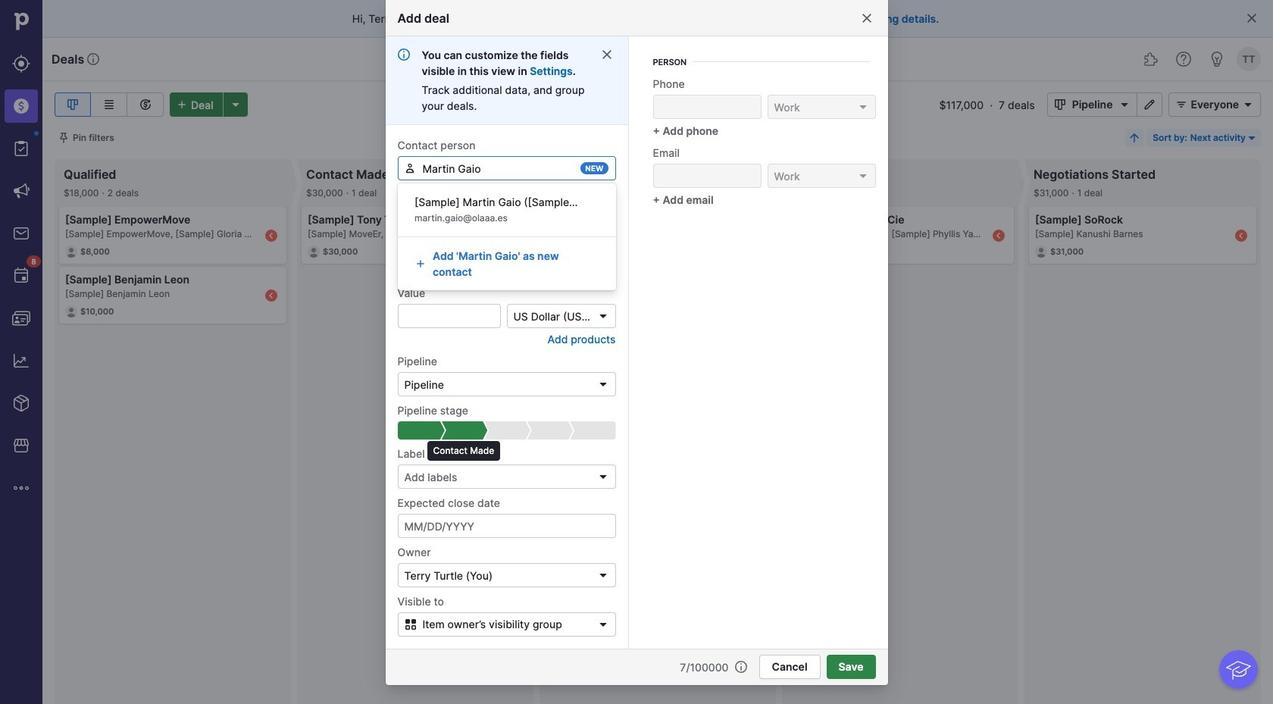 Task type: locate. For each thing, give the bounding box(es) containing it.
products image
[[12, 394, 30, 413]]

campaigns image
[[12, 182, 30, 200]]

menu item
[[0, 85, 42, 127]]

None text field
[[398, 304, 501, 328]]

color info image
[[398, 49, 410, 61]]

close image
[[861, 12, 873, 24]]

leads image
[[12, 55, 30, 73]]

color primary image
[[1117, 99, 1135, 111], [1240, 99, 1258, 111], [857, 101, 869, 113], [1247, 132, 1259, 144], [404, 162, 416, 174], [857, 170, 869, 182], [597, 310, 609, 322], [597, 471, 609, 483], [597, 569, 609, 582], [402, 619, 420, 631], [735, 661, 747, 673]]

deals image
[[12, 97, 30, 115]]

forecast image
[[136, 96, 154, 114]]

info image
[[87, 53, 100, 65]]

home image
[[10, 10, 33, 33]]

color undefined image
[[12, 140, 30, 158]]

sales assistant image
[[1209, 50, 1227, 68]]

pipeline image
[[64, 96, 82, 114]]

add deal options image
[[226, 99, 245, 111]]

add deal element
[[170, 93, 248, 117]]

marketplace image
[[12, 437, 30, 455]]

edit pipeline image
[[1142, 99, 1160, 111]]

contacts image
[[12, 309, 30, 328]]

color undefined image
[[12, 267, 30, 285]]

color primary image
[[1247, 12, 1259, 24], [601, 49, 613, 61], [1051, 99, 1070, 111], [1173, 99, 1192, 111], [58, 132, 70, 144], [415, 258, 427, 270], [597, 378, 609, 391], [594, 619, 612, 631]]

dialog
[[0, 0, 1274, 704]]

negotiations started element
[[569, 422, 616, 440]]

menu
[[0, 0, 42, 704]]

None field
[[768, 95, 876, 119], [398, 156, 616, 180], [768, 164, 876, 188], [507, 304, 616, 328], [398, 372, 616, 397], [398, 563, 616, 588], [768, 95, 876, 119], [398, 156, 616, 180], [768, 164, 876, 188], [507, 304, 616, 328], [398, 372, 616, 397], [398, 563, 616, 588]]

None text field
[[653, 95, 762, 119], [398, 156, 616, 180], [653, 164, 762, 188], [398, 255, 616, 279], [653, 95, 762, 119], [398, 156, 616, 180], [653, 164, 762, 188], [398, 255, 616, 279]]



Task type: vqa. For each thing, say whether or not it's contained in the screenshot.
second color muted icon from the top of the page
no



Task type: describe. For each thing, give the bounding box(es) containing it.
Search Pipedrive field
[[500, 44, 773, 74]]

more image
[[12, 479, 30, 497]]

change order image
[[1129, 132, 1141, 144]]

qualified element
[[398, 422, 445, 440]]

quick help image
[[1175, 50, 1194, 68]]

demo scheduled element
[[483, 422, 531, 440]]

proposal made element
[[526, 422, 573, 440]]

quick add image
[[792, 50, 810, 68]]

sales inbox image
[[12, 224, 30, 243]]

color primary inverted image
[[173, 99, 191, 111]]

contact made element
[[440, 422, 488, 440]]

list image
[[100, 96, 118, 114]]

knowledge center bot, also known as kc bot is an onboarding assistant that allows you to see the list of onboarding items in one place for quick and easy reference. this improves your in-app experience. image
[[1220, 651, 1259, 689]]

insights image
[[12, 352, 30, 370]]

MM/DD/YYYY text field
[[398, 514, 616, 538]]



